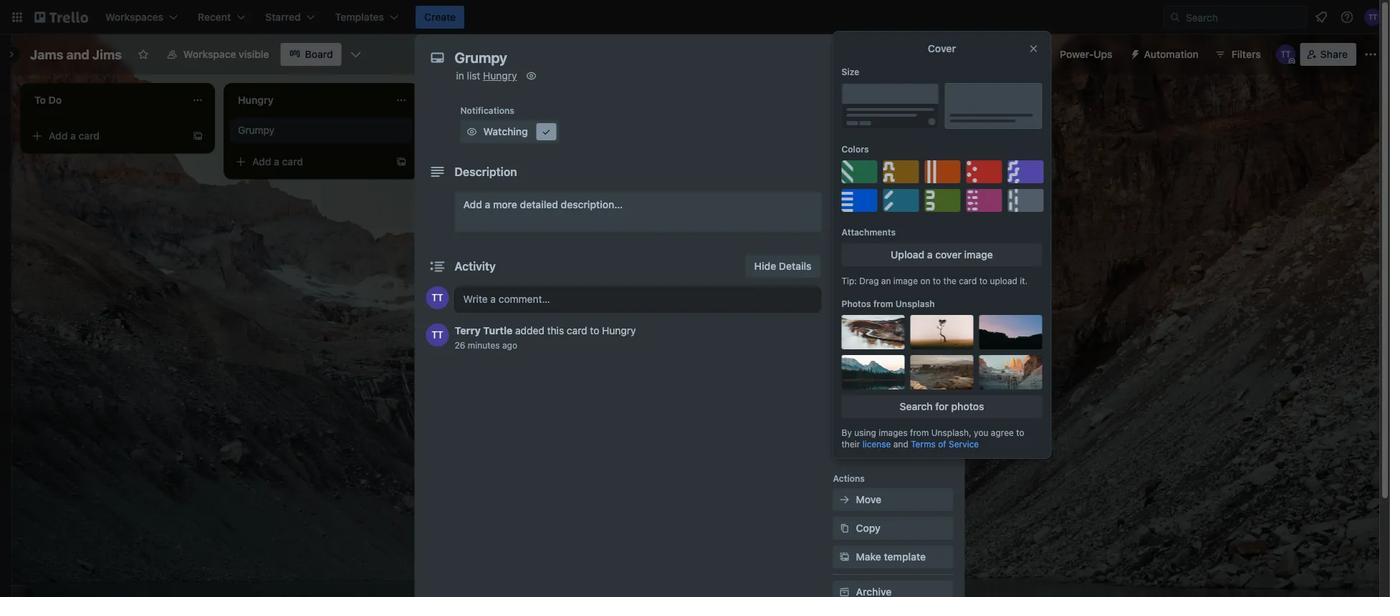 Task type: locate. For each thing, give the bounding box(es) containing it.
0 vertical spatial cover
[[928, 43, 956, 54]]

turtle
[[483, 325, 513, 337]]

1 vertical spatial power-
[[833, 329, 863, 339]]

0 vertical spatial list
[[467, 70, 480, 82]]

2 horizontal spatial add a card button
[[433, 125, 593, 148]]

0 horizontal spatial image
[[893, 276, 918, 286]]

sm image left drag
[[837, 262, 852, 277]]

0 vertical spatial automation
[[1144, 48, 1199, 60]]

sm image for labels
[[837, 148, 852, 162]]

1 horizontal spatial add a card button
[[229, 150, 390, 173]]

1 vertical spatial terry turtle (terryturtle) image
[[426, 287, 449, 310]]

ago
[[502, 340, 517, 350]]

sm image left checklist
[[837, 176, 852, 191]]

list right another
[[921, 93, 935, 105]]

on
[[920, 276, 930, 286]]

1 horizontal spatial image
[[964, 249, 993, 261]]

copy
[[856, 523, 881, 535]]

labels link
[[833, 143, 953, 166]]

1 vertical spatial power-ups
[[833, 329, 880, 339]]

template
[[884, 551, 926, 563]]

1 vertical spatial list
[[921, 93, 935, 105]]

search image
[[1169, 11, 1181, 23]]

workspace visible button
[[158, 43, 278, 66]]

add a card for create from template… image
[[252, 156, 303, 168]]

automation down search image at the right top
[[1144, 48, 1199, 60]]

agree
[[991, 428, 1014, 438]]

0 horizontal spatial ups
[[863, 329, 880, 339]]

terms
[[911, 439, 936, 449]]

terms of service link
[[911, 439, 979, 449]]

detailed
[[520, 199, 558, 211]]

checklist link
[[833, 172, 953, 195]]

2 vertical spatial power-
[[878, 349, 911, 361]]

and inside board name text field
[[66, 47, 89, 62]]

and left jims
[[66, 47, 89, 62]]

1 horizontal spatial list
[[921, 93, 935, 105]]

from down an
[[873, 299, 893, 309]]

of
[[938, 439, 946, 449]]

Search field
[[1181, 6, 1306, 28]]

0 vertical spatial ups
[[1094, 48, 1113, 60]]

1 vertical spatial from
[[910, 428, 929, 438]]

0 horizontal spatial and
[[66, 47, 89, 62]]

sm image inside move link
[[837, 493, 852, 507]]

sm image for checklist
[[837, 176, 852, 191]]

2 sm image from the top
[[837, 148, 852, 162]]

another
[[882, 93, 918, 105]]

sm image left the labels
[[837, 148, 852, 162]]

terry turtle added this card to hungry 26 minutes ago
[[455, 325, 636, 350]]

size
[[842, 67, 859, 77]]

minutes
[[468, 340, 500, 350]]

0 horizontal spatial add a card
[[49, 130, 100, 142]]

upload a cover image button
[[842, 244, 1042, 267]]

actions
[[833, 474, 865, 484]]

ups down unsplash
[[911, 349, 930, 361]]

sm image down actions
[[837, 493, 852, 507]]

tip:
[[842, 276, 857, 286]]

to inside terry turtle added this card to hungry 26 minutes ago
[[590, 325, 599, 337]]

1 sm image from the top
[[837, 119, 852, 133]]

terry turtle (terryturtle) image
[[1276, 44, 1296, 64]]

ups up 'add power-ups'
[[863, 329, 880, 339]]

2 horizontal spatial power-
[[1060, 48, 1094, 60]]

list
[[467, 70, 480, 82], [921, 93, 935, 105]]

sm image inside copy link
[[837, 522, 852, 536]]

3 sm image from the top
[[837, 176, 852, 191]]

for
[[935, 401, 949, 413]]

sm image right 'hungry' link
[[524, 69, 539, 83]]

0 horizontal spatial hungry
[[483, 70, 517, 82]]

description…
[[561, 199, 623, 211]]

switch to… image
[[10, 10, 24, 24]]

1 vertical spatial ups
[[863, 329, 880, 339]]

copy link
[[833, 517, 953, 540]]

checklist
[[856, 177, 900, 189]]

1 vertical spatial cover
[[856, 263, 884, 275]]

1 vertical spatial image
[[893, 276, 918, 286]]

photos from unsplash
[[842, 299, 935, 309]]

None text field
[[448, 44, 920, 70]]

workspace visible
[[183, 48, 269, 60]]

1 horizontal spatial and
[[893, 439, 908, 449]]

good
[[896, 408, 921, 420]]

sm image left copy
[[837, 522, 852, 536]]

upload
[[990, 276, 1018, 286]]

hide details
[[754, 260, 812, 272]]

using
[[854, 428, 876, 438]]

1 horizontal spatial hungry
[[602, 325, 636, 337]]

power-
[[1060, 48, 1094, 60], [833, 329, 863, 339], [878, 349, 911, 361]]

unsplash
[[896, 299, 935, 309]]

from up "license and terms of service"
[[910, 428, 929, 438]]

1 horizontal spatial power-ups
[[1060, 48, 1113, 60]]

list right in
[[467, 70, 480, 82]]

4 sm image from the top
[[837, 522, 852, 536]]

2 horizontal spatial ups
[[1094, 48, 1113, 60]]

make
[[856, 551, 881, 563]]

0 horizontal spatial from
[[873, 299, 893, 309]]

card inside terry turtle added this card to hungry 26 minutes ago
[[567, 325, 587, 337]]

description
[[455, 165, 517, 179]]

sm image right power-ups button
[[1124, 43, 1144, 63]]

to right this
[[590, 325, 599, 337]]

sm image inside cover link
[[837, 262, 852, 277]]

ups inside power-ups button
[[1094, 48, 1113, 60]]

button
[[878, 437, 909, 449]]

sm image left make on the bottom right
[[837, 550, 852, 565]]

cover up drag
[[856, 263, 884, 275]]

sm image for copy
[[837, 522, 852, 536]]

add button
[[856, 437, 909, 449]]

1 vertical spatial and
[[893, 439, 908, 449]]

1 vertical spatial hungry
[[602, 325, 636, 337]]

image
[[964, 249, 993, 261], [893, 276, 918, 286]]

1 horizontal spatial from
[[910, 428, 929, 438]]

2 vertical spatial ups
[[911, 349, 930, 361]]

this
[[547, 325, 564, 337]]

add power-ups link
[[833, 344, 953, 367]]

jams and jims
[[30, 47, 122, 62]]

terry turtle (terryturtle) image
[[1364, 9, 1382, 26], [426, 287, 449, 310], [426, 324, 449, 347]]

attachment button
[[833, 229, 953, 252]]

add power-ups
[[856, 349, 930, 361]]

activity
[[455, 260, 496, 273]]

0 horizontal spatial add a card button
[[26, 125, 186, 148]]

grumpy
[[238, 124, 275, 136]]

sm image
[[837, 119, 852, 133], [837, 148, 852, 162], [837, 176, 852, 191], [837, 522, 852, 536]]

0 vertical spatial and
[[66, 47, 89, 62]]

sm image down add to card
[[837, 119, 852, 133]]

1 horizontal spatial automation
[[1144, 48, 1199, 60]]

1 vertical spatial automation
[[833, 386, 882, 396]]

sm image inside members link
[[837, 119, 852, 133]]

1 horizontal spatial ups
[[911, 349, 930, 361]]

details
[[779, 260, 812, 272]]

show menu image
[[1364, 47, 1378, 62]]

card
[[863, 100, 882, 110], [79, 130, 100, 142], [486, 130, 507, 142], [282, 156, 303, 168], [959, 276, 977, 286], [567, 325, 587, 337]]

ups left "automation" button
[[1094, 48, 1113, 60]]

image up fields
[[893, 276, 918, 286]]

add a card
[[49, 130, 100, 142], [456, 130, 507, 142], [252, 156, 303, 168]]

search for photos
[[900, 401, 984, 413]]

to left upload
[[979, 276, 988, 286]]

Write a comment text field
[[455, 287, 822, 312]]

1 horizontal spatial cover
[[928, 43, 956, 54]]

1 horizontal spatial power-
[[878, 349, 911, 361]]

sm image
[[1124, 43, 1144, 63], [524, 69, 539, 83], [465, 125, 479, 139], [539, 125, 554, 139], [837, 262, 852, 277], [837, 493, 852, 507], [837, 550, 852, 565], [837, 585, 852, 598]]

in
[[456, 70, 464, 82]]

cover up add another list button
[[928, 43, 956, 54]]

to right agree
[[1016, 428, 1024, 438]]

hungry down write a comment text field
[[602, 325, 636, 337]]

image right cover
[[964, 249, 993, 261]]

sm image inside checklist "link"
[[837, 176, 852, 191]]

automation up mark
[[833, 386, 882, 396]]

0 vertical spatial hungry
[[483, 70, 517, 82]]

0 horizontal spatial automation
[[833, 386, 882, 396]]

sm image inside labels link
[[837, 148, 852, 162]]

dates button
[[833, 201, 953, 224]]

automation button
[[1124, 43, 1207, 66]]

dates
[[856, 206, 883, 218]]

by
[[842, 428, 852, 438]]

image inside 'button'
[[964, 249, 993, 261]]

0 vertical spatial power-
[[1060, 48, 1094, 60]]

1 horizontal spatial add a card
[[252, 156, 303, 168]]

photos
[[951, 401, 984, 413]]

hungry up notifications
[[483, 70, 517, 82]]

and down images
[[893, 439, 908, 449]]

cover
[[935, 249, 962, 261]]

add another list
[[860, 93, 935, 105]]

0 vertical spatial power-ups
[[1060, 48, 1113, 60]]

more
[[493, 199, 517, 211]]

attachment
[[856, 235, 911, 247]]

sm image for members
[[837, 119, 852, 133]]

0 horizontal spatial list
[[467, 70, 480, 82]]

mark as good idea
[[856, 408, 944, 420]]

0 vertical spatial image
[[964, 249, 993, 261]]



Task type: describe. For each thing, give the bounding box(es) containing it.
hide details link
[[746, 255, 820, 278]]

hide
[[754, 260, 776, 272]]

custom fields
[[856, 292, 923, 304]]

an
[[881, 276, 891, 286]]

power- inside power-ups button
[[1060, 48, 1094, 60]]

hungry inside terry turtle added this card to hungry 26 minutes ago
[[602, 325, 636, 337]]

photos
[[842, 299, 871, 309]]

filters
[[1232, 48, 1261, 60]]

create button
[[416, 6, 464, 29]]

image for cover
[[964, 249, 993, 261]]

filters button
[[1210, 43, 1265, 66]]

labels
[[856, 149, 887, 161]]

26
[[455, 340, 465, 350]]

jims
[[92, 47, 122, 62]]

customize views image
[[349, 47, 363, 62]]

list inside button
[[921, 93, 935, 105]]

Board name text field
[[23, 43, 129, 66]]

colors
[[842, 144, 869, 154]]

add another list button
[[834, 83, 1029, 115]]

add a more detailed description… link
[[455, 192, 822, 232]]

sm image inside make template link
[[837, 550, 852, 565]]

drag
[[859, 276, 879, 286]]

custom
[[856, 292, 893, 304]]

make template link
[[833, 546, 953, 569]]

add button button
[[833, 431, 953, 454]]

add a card button for create from template… image
[[229, 150, 390, 173]]

as
[[882, 408, 893, 420]]

notifications
[[460, 105, 514, 115]]

attachments
[[842, 227, 896, 237]]

images
[[879, 428, 908, 438]]

you
[[974, 428, 989, 438]]

cover link
[[833, 258, 953, 281]]

members
[[856, 120, 900, 132]]

visible
[[239, 48, 269, 60]]

ups inside add power-ups "link"
[[911, 349, 930, 361]]

members link
[[833, 115, 953, 138]]

to up members
[[852, 100, 861, 110]]

automation inside "automation" button
[[1144, 48, 1199, 60]]

search
[[900, 401, 933, 413]]

mark as good idea button
[[833, 403, 953, 426]]

0 vertical spatial from
[[873, 299, 893, 309]]

it.
[[1020, 276, 1028, 286]]

create from template… image
[[396, 156, 407, 168]]

open information menu image
[[1340, 10, 1354, 24]]

0 horizontal spatial power-
[[833, 329, 863, 339]]

make template
[[856, 551, 926, 563]]

jams
[[30, 47, 63, 62]]

2 vertical spatial terry turtle (terryturtle) image
[[426, 324, 449, 347]]

0 horizontal spatial power-ups
[[833, 329, 880, 339]]

move link
[[833, 489, 953, 512]]

watching
[[483, 126, 528, 138]]

license link
[[863, 439, 891, 449]]

terry
[[455, 325, 481, 337]]

create from template… image
[[192, 130, 204, 142]]

0 notifications image
[[1313, 9, 1330, 26]]

add to card
[[833, 100, 882, 110]]

and for license
[[893, 439, 908, 449]]

power- inside add power-ups "link"
[[878, 349, 911, 361]]

mark
[[856, 408, 880, 420]]

add inside "link"
[[856, 349, 875, 361]]

image for an
[[893, 276, 918, 286]]

to right on
[[933, 276, 941, 286]]

to inside by using images from unsplash, you agree to their
[[1016, 428, 1024, 438]]

power-ups inside button
[[1060, 48, 1113, 60]]

their
[[842, 439, 860, 449]]

add a card for create from template… icon
[[49, 130, 100, 142]]

upload a cover image
[[891, 249, 993, 261]]

add a card button for create from template… icon
[[26, 125, 186, 148]]

and for jams
[[66, 47, 89, 62]]

tip: drag an image on to the card to upload it.
[[842, 276, 1028, 286]]

add a more detailed description…
[[463, 199, 623, 211]]

hungry link
[[483, 70, 517, 82]]

in list hungry
[[456, 70, 517, 82]]

grumpy link
[[238, 123, 404, 138]]

idea
[[924, 408, 944, 420]]

license and terms of service
[[863, 439, 979, 449]]

upload
[[891, 249, 925, 261]]

create
[[424, 11, 456, 23]]

board
[[305, 48, 333, 60]]

unsplash,
[[931, 428, 972, 438]]

star or unstar board image
[[138, 49, 149, 60]]

the
[[943, 276, 957, 286]]

0 horizontal spatial cover
[[856, 263, 884, 275]]

move
[[856, 494, 881, 506]]

power-ups button
[[1031, 43, 1121, 66]]

share
[[1320, 48, 1348, 60]]

26 minutes ago link
[[455, 340, 517, 350]]

0 vertical spatial terry turtle (terryturtle) image
[[1364, 9, 1382, 26]]

primary element
[[0, 0, 1390, 34]]

2 horizontal spatial add a card
[[456, 130, 507, 142]]

sm image inside "automation" button
[[1124, 43, 1144, 63]]

watching button
[[460, 120, 559, 143]]

service
[[949, 439, 979, 449]]

sm image down notifications
[[465, 125, 479, 139]]

a inside 'button'
[[927, 249, 933, 261]]

workspace
[[183, 48, 236, 60]]

board link
[[281, 43, 342, 66]]

sm image right watching
[[539, 125, 554, 139]]

license
[[863, 439, 891, 449]]

added
[[515, 325, 545, 337]]

sm image down make template link
[[837, 585, 852, 598]]

from inside by using images from unsplash, you agree to their
[[910, 428, 929, 438]]

custom fields button
[[833, 291, 953, 305]]

fields
[[895, 292, 923, 304]]



Task type: vqa. For each thing, say whether or not it's contained in the screenshot.
Search field
yes



